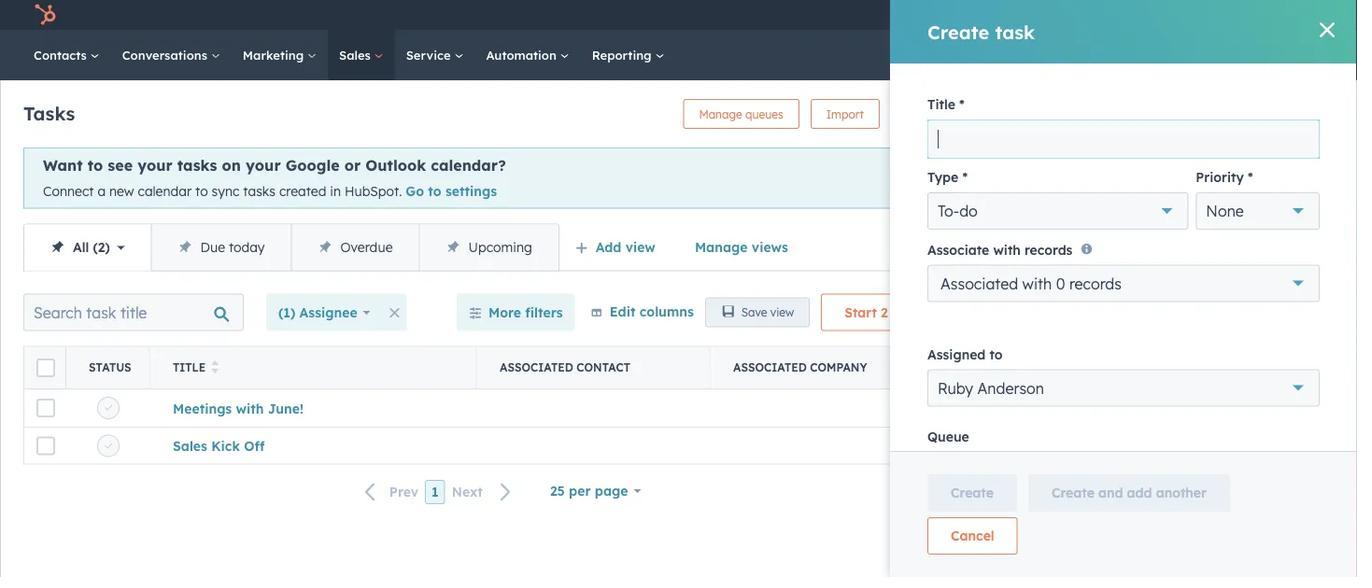 Task type: describe. For each thing, give the bounding box(es) containing it.
ruby anderson
[[938, 379, 1045, 398]]

connect
[[43, 183, 94, 200]]

prospecting
[[1094, 160, 1183, 179]]

sales link
[[328, 30, 395, 80]]

associate
[[928, 241, 990, 258]]

all
[[1315, 471, 1329, 487]]

notifications image
[[1189, 8, 1205, 25]]

priority
[[1197, 169, 1245, 186]]

- up the create "button"
[[967, 438, 972, 454]]

none button
[[1197, 193, 1321, 230]]

off
[[244, 438, 265, 454]]

the
[[1294, 141, 1318, 160]]

(1)
[[279, 304, 296, 321]]

your up calendar
[[138, 156, 173, 175]]

more
[[489, 304, 522, 321]]

manage queues
[[699, 107, 784, 121]]

top
[[1164, 448, 1184, 465]]

new
[[109, 183, 134, 200]]

settings link
[[1154, 5, 1177, 25]]

see
[[108, 156, 133, 175]]

task inside banner
[[946, 107, 968, 121]]

meetings
[[173, 400, 232, 416]]

columns
[[640, 303, 694, 319]]

Search HubSpot search field
[[1095, 39, 1324, 71]]

to right go
[[428, 183, 442, 200]]

edit
[[610, 303, 636, 319]]

marketplaces image
[[1087, 8, 1103, 25]]

0 vertical spatial records
[[1025, 241, 1073, 258]]

add view
[[596, 239, 656, 255]]

last contacted
[[967, 360, 1068, 374]]

self
[[1248, 7, 1270, 22]]

prev button
[[354, 480, 425, 505]]

and inside now you can stay on top of your daily work, keep track of your schedule, and manage your leads all in one place.
[[1165, 471, 1189, 487]]

a
[[98, 183, 106, 200]]

reporting
[[592, 47, 656, 63]]

0 vertical spatial title
[[928, 96, 956, 113]]

calendar
[[138, 183, 192, 200]]

manage for manage queues
[[699, 107, 743, 121]]

task status: not completed image
[[105, 405, 112, 412]]

-- for meetings with june!
[[967, 400, 978, 416]]

last
[[967, 360, 996, 374]]

sales for sales kick off
[[173, 438, 207, 454]]

service
[[406, 47, 455, 63]]

pagination navigation
[[354, 480, 523, 505]]

calling icon image
[[1047, 7, 1064, 24]]

Title text field
[[928, 120, 1321, 159]]

settings image
[[1157, 8, 1174, 25]]

to-do button
[[928, 193, 1189, 230]]

your up manage
[[1204, 448, 1232, 465]]

prev
[[389, 484, 419, 500]]

been
[[1160, 141, 1197, 160]]

all ( 2 )
[[73, 239, 110, 255]]

self made
[[1248, 7, 1306, 22]]

on inside now you can stay on top of your daily work, keep track of your schedule, and manage your leads all in one place.
[[1144, 448, 1160, 465]]

or
[[345, 156, 361, 175]]

1
[[432, 484, 439, 500]]

0 vertical spatial tasks
[[177, 156, 217, 175]]

create and add another
[[1052, 485, 1207, 501]]

marketplaces button
[[1075, 0, 1115, 30]]

1 vertical spatial tasks
[[243, 183, 276, 200]]

sales for sales
[[339, 47, 374, 63]]

-- for sales kick off
[[967, 438, 978, 454]]

your down the daily
[[1248, 471, 1275, 487]]

(
[[93, 239, 98, 255]]

in inside 'want to see your tasks on your google or outlook calendar? connect a new calendar to sync tasks created in hubspot. go to settings'
[[330, 183, 341, 200]]

- down ruby at right bottom
[[967, 400, 972, 416]]

press to sort. element
[[211, 360, 218, 375]]

marketing link
[[232, 30, 328, 80]]

due
[[201, 239, 225, 255]]

start
[[845, 304, 878, 321]]

your down can
[[1073, 471, 1101, 487]]

want to see your tasks on your google or outlook calendar? connect a new calendar to sync tasks created in hubspot. go to settings
[[43, 156, 506, 200]]

contact
[[577, 360, 631, 374]]

0 horizontal spatial of
[[1057, 471, 1069, 487]]

calendar?
[[431, 156, 506, 175]]

(1) assignee
[[279, 304, 358, 321]]

create task inside 'create task' link
[[907, 107, 968, 121]]

cancel button
[[928, 518, 1018, 555]]

sales kick off
[[173, 438, 265, 454]]

associated for associated contact
[[500, 360, 574, 374]]

add view button
[[563, 229, 672, 266]]

assigned to
[[928, 346, 1003, 362]]

to left sync
[[195, 183, 208, 200]]

to left see
[[88, 156, 103, 175]]

1 horizontal spatial task
[[996, 20, 1036, 43]]

meetings with june! button
[[173, 400, 304, 416]]

contacted
[[999, 360, 1068, 374]]

settings
[[446, 183, 497, 200]]

conversations link
[[111, 30, 232, 80]]

views
[[752, 239, 789, 255]]

company
[[811, 360, 868, 374]]

tasks inside button
[[892, 304, 926, 321]]

notifications button
[[1181, 0, 1213, 30]]

tasks banner
[[23, 93, 984, 129]]

with for meetings
[[236, 400, 264, 416]]

contacts link
[[22, 30, 111, 80]]

create up 'create task' link at the right of page
[[928, 20, 990, 43]]

due today
[[201, 239, 265, 255]]

save view
[[742, 306, 795, 320]]

manage views link
[[683, 229, 801, 266]]

task status: not completed image
[[105, 443, 112, 450]]

ruby
[[938, 379, 974, 398]]

leads
[[1279, 471, 1312, 487]]

help button
[[1118, 0, 1150, 30]]

with for associated
[[1023, 274, 1053, 293]]

service link
[[395, 30, 475, 80]]

menu containing self made
[[963, 0, 1335, 30]]

to-
[[938, 202, 960, 221]]

0
[[1057, 274, 1066, 293]]

associated company
[[734, 360, 868, 374]]

schedule,
[[1104, 471, 1162, 487]]

sync
[[212, 183, 240, 200]]

status
[[89, 360, 131, 374]]

in inside now you can stay on top of your daily work, keep track of your schedule, and manage your leads all in one place.
[[1333, 471, 1344, 487]]

google
[[286, 156, 340, 175]]

25 per page
[[550, 483, 629, 499]]

navigation containing all
[[23, 224, 560, 272]]

this panel has been replaced by the prospecting workspace
[[1047, 141, 1318, 179]]



Task type: locate. For each thing, give the bounding box(es) containing it.
1 vertical spatial manage
[[695, 239, 748, 255]]

0 vertical spatial sales
[[339, 47, 374, 63]]

associated inside popup button
[[941, 274, 1019, 293]]

1 vertical spatial view
[[771, 306, 795, 320]]

upcoming
[[469, 239, 533, 255]]

2 vertical spatial tasks
[[892, 304, 926, 321]]

upcoming link
[[419, 225, 559, 271]]

0 vertical spatial --
[[967, 400, 978, 416]]

place.
[[1178, 493, 1214, 510]]

-- up the create "button"
[[967, 438, 978, 454]]

your up created on the top of page
[[246, 156, 281, 175]]

associated down filters
[[500, 360, 574, 374]]

view right save on the bottom
[[771, 306, 795, 320]]

1 horizontal spatial title
[[928, 96, 956, 113]]

today
[[229, 239, 265, 255]]

view for save view
[[771, 306, 795, 320]]

with left june! at left
[[236, 400, 264, 416]]

create down you
[[1052, 485, 1095, 501]]

create inside button
[[1052, 485, 1095, 501]]

hubspot image
[[34, 4, 56, 26]]

ruby anderson image
[[1228, 7, 1245, 23]]

1 horizontal spatial associated
[[734, 360, 807, 374]]

0 horizontal spatial on
[[222, 156, 241, 175]]

search image
[[1319, 49, 1332, 62]]

1 button
[[425, 480, 446, 504]]

1 vertical spatial in
[[1333, 471, 1344, 487]]

1 vertical spatial title
[[173, 360, 206, 374]]

1 horizontal spatial in
[[1333, 471, 1344, 487]]

0 vertical spatial create task
[[928, 20, 1036, 43]]

- right queue
[[972, 438, 978, 454]]

1 vertical spatial --
[[967, 438, 978, 454]]

2 inside button
[[881, 304, 889, 321]]

associated down associate with records
[[941, 274, 1019, 293]]

workspace
[[1188, 160, 1271, 179]]

view for add view
[[626, 239, 656, 255]]

want to see your tasks on your google or outlook calendar? alert
[[23, 148, 984, 209]]

task
[[996, 20, 1036, 43], [946, 107, 968, 121]]

to up ruby anderson
[[990, 346, 1003, 362]]

status column header
[[66, 347, 150, 388]]

with left 0
[[1023, 274, 1053, 293]]

help image
[[1126, 8, 1143, 25]]

associated with 0 records button
[[928, 265, 1321, 302]]

records inside popup button
[[1070, 274, 1122, 293]]

25
[[550, 483, 565, 499]]

1 horizontal spatial view
[[771, 306, 795, 320]]

associated for associated company
[[734, 360, 807, 374]]

sales left "service"
[[339, 47, 374, 63]]

0 vertical spatial manage
[[699, 107, 743, 121]]

automation link
[[475, 30, 581, 80]]

0 vertical spatial of
[[1188, 448, 1201, 465]]

conversations
[[122, 47, 211, 63]]

queues
[[746, 107, 784, 121]]

0 horizontal spatial view
[[626, 239, 656, 255]]

2 right all
[[98, 239, 105, 255]]

next button
[[446, 480, 523, 505]]

another
[[1157, 485, 1207, 501]]

create inside tasks banner
[[907, 107, 943, 121]]

1 horizontal spatial with
[[994, 241, 1021, 258]]

one
[[1151, 493, 1174, 510]]

none
[[1207, 202, 1245, 221]]

create task link
[[892, 99, 984, 129]]

overdue
[[341, 239, 393, 255]]

sales left kick
[[173, 438, 207, 454]]

2 horizontal spatial associated
[[941, 274, 1019, 293]]

upgrade image
[[965, 8, 982, 25]]

associated for associated with 0 records
[[941, 274, 1019, 293]]

tasks up sync
[[177, 156, 217, 175]]

reporting link
[[581, 30, 676, 80]]

0 horizontal spatial in
[[330, 183, 341, 200]]

2 horizontal spatial tasks
[[892, 304, 926, 321]]

and down top
[[1165, 471, 1189, 487]]

associated contact column header
[[478, 347, 711, 388]]

save view button
[[705, 298, 810, 328]]

tasks right start
[[892, 304, 926, 321]]

2 -- from the top
[[967, 438, 978, 454]]

manage for manage views
[[695, 239, 748, 255]]

can
[[1088, 448, 1111, 465]]

1 horizontal spatial tasks
[[243, 183, 276, 200]]

1 horizontal spatial 2
[[881, 304, 889, 321]]

0 vertical spatial 2
[[98, 239, 105, 255]]

do
[[960, 202, 978, 221]]

manage queues link
[[684, 99, 800, 129]]

2 vertical spatial with
[[236, 400, 264, 416]]

0 horizontal spatial 2
[[98, 239, 105, 255]]

on left top
[[1144, 448, 1160, 465]]

in
[[330, 183, 341, 200], [1333, 471, 1344, 487]]

associated down save view
[[734, 360, 807, 374]]

start 2 tasks
[[845, 304, 926, 321]]

tasks right sync
[[243, 183, 276, 200]]

0 vertical spatial with
[[994, 241, 1021, 258]]

create inside "button"
[[951, 485, 994, 501]]

with inside popup button
[[1023, 274, 1053, 293]]

1 vertical spatial records
[[1070, 274, 1122, 293]]

kick
[[211, 438, 240, 454]]

(1) assignee button
[[266, 294, 383, 331]]

manage inside tasks banner
[[699, 107, 743, 121]]

0 vertical spatial in
[[330, 183, 341, 200]]

1 horizontal spatial sales
[[339, 47, 374, 63]]

-
[[967, 400, 972, 416], [972, 400, 978, 416], [967, 438, 972, 454], [972, 438, 978, 454]]

in right all
[[1333, 471, 1344, 487]]

june!
[[268, 400, 304, 416]]

start 2 tasks button
[[822, 294, 969, 331]]

assignee
[[300, 304, 358, 321]]

-- down ruby at right bottom
[[967, 400, 978, 416]]

1 horizontal spatial and
[[1165, 471, 1189, 487]]

associated with 0 records
[[941, 274, 1122, 293]]

and left add
[[1099, 485, 1124, 501]]

task up close image
[[946, 107, 968, 121]]

with up associated with 0 records
[[994, 241, 1021, 258]]

0 horizontal spatial and
[[1099, 485, 1124, 501]]

1 horizontal spatial on
[[1144, 448, 1160, 465]]

with for associate
[[994, 241, 1021, 258]]

2 right start
[[881, 304, 889, 321]]

view right add
[[626, 239, 656, 255]]

add
[[1128, 485, 1153, 501]]

marketing
[[243, 47, 308, 63]]

on up sync
[[222, 156, 241, 175]]

create task left the calling icon
[[928, 20, 1036, 43]]

create
[[928, 20, 990, 43], [907, 107, 943, 121], [951, 485, 994, 501], [1052, 485, 1095, 501]]

1 vertical spatial task
[[946, 107, 968, 121]]

you
[[1062, 448, 1085, 465]]

of down you
[[1057, 471, 1069, 487]]

keep
[[1305, 448, 1335, 465]]

0 vertical spatial on
[[222, 156, 241, 175]]

create up cancel
[[951, 485, 994, 501]]

view inside button
[[771, 306, 795, 320]]

queue
[[928, 428, 970, 445]]

25 per page button
[[538, 473, 654, 510]]

calling icon button
[[1040, 3, 1072, 27]]

manage
[[699, 107, 743, 121], [695, 239, 748, 255]]

type
[[928, 169, 959, 186]]

cancel
[[951, 528, 995, 544]]

track
[[1022, 471, 1053, 487]]

with
[[994, 241, 1021, 258], [1023, 274, 1053, 293], [236, 400, 264, 416]]

create task up type
[[907, 107, 968, 121]]

task left the calling icon
[[996, 20, 1036, 43]]

menu
[[963, 0, 1335, 30]]

create up type
[[907, 107, 943, 121]]

automation
[[486, 47, 560, 63]]

want
[[43, 156, 83, 175]]

to-do
[[938, 202, 978, 221]]

associated contact
[[500, 360, 631, 374]]

add
[[596, 239, 622, 255]]

this
[[1047, 141, 1078, 160]]

1 -- from the top
[[967, 400, 978, 416]]

your
[[138, 156, 173, 175], [246, 156, 281, 175], [1204, 448, 1232, 465], [1073, 471, 1101, 487], [1248, 471, 1275, 487]]

1 horizontal spatial of
[[1188, 448, 1201, 465]]

column header
[[24, 347, 66, 388]]

manage left views
[[695, 239, 748, 255]]

associated company column header
[[711, 347, 945, 388]]

2
[[98, 239, 105, 255], [881, 304, 889, 321]]

by
[[1271, 141, 1289, 160]]

upgrade
[[986, 8, 1036, 24]]

manage left queues
[[699, 107, 743, 121]]

title left press to sort. icon
[[173, 360, 206, 374]]

close image
[[1321, 22, 1335, 37]]

create button
[[928, 475, 1018, 512]]

has
[[1129, 141, 1155, 160]]

create and add another button
[[1029, 475, 1231, 512]]

records right 0
[[1070, 274, 1122, 293]]

1 vertical spatial sales
[[173, 438, 207, 454]]

made
[[1273, 7, 1306, 22]]

1 vertical spatial of
[[1057, 471, 1069, 487]]

close image
[[950, 171, 961, 182]]

- down ruby anderson
[[972, 400, 978, 416]]

panel
[[1083, 141, 1124, 160]]

meetings with june!
[[173, 400, 304, 416]]

created
[[279, 183, 327, 200]]

now
[[1030, 448, 1058, 465]]

2 horizontal spatial with
[[1023, 274, 1053, 293]]

and inside button
[[1099, 485, 1124, 501]]

0 horizontal spatial associated
[[500, 360, 574, 374]]

1 vertical spatial with
[[1023, 274, 1053, 293]]

hubspot.
[[345, 183, 402, 200]]

1 vertical spatial create task
[[907, 107, 968, 121]]

in right created on the top of page
[[330, 183, 341, 200]]

0 horizontal spatial sales
[[173, 438, 207, 454]]

anderson
[[978, 379, 1045, 398]]

0 horizontal spatial tasks
[[177, 156, 217, 175]]

2 inside navigation
[[98, 239, 105, 255]]

1 vertical spatial 2
[[881, 304, 889, 321]]

1 vertical spatial on
[[1144, 448, 1160, 465]]

navigation
[[23, 224, 560, 272]]

of right top
[[1188, 448, 1201, 465]]

view inside popup button
[[626, 239, 656, 255]]

per
[[569, 483, 591, 499]]

edit columns
[[610, 303, 694, 319]]

to
[[88, 156, 103, 175], [195, 183, 208, 200], [428, 183, 442, 200], [990, 346, 1003, 362]]

0 horizontal spatial with
[[236, 400, 264, 416]]

on inside 'want to see your tasks on your google or outlook calendar? connect a new calendar to sync tasks created in hubspot. go to settings'
[[222, 156, 241, 175]]

0 horizontal spatial title
[[173, 360, 206, 374]]

replaced
[[1201, 141, 1266, 160]]

title up type
[[928, 96, 956, 113]]

manage
[[1193, 471, 1244, 487]]

Search task title search field
[[23, 294, 244, 331]]

overdue link
[[291, 225, 419, 271]]

page
[[595, 483, 629, 499]]

0 horizontal spatial task
[[946, 107, 968, 121]]

work,
[[1269, 448, 1302, 465]]

contacts
[[34, 47, 90, 63]]

press to sort. image
[[211, 360, 218, 373]]

create task
[[928, 20, 1036, 43], [907, 107, 968, 121]]

0 vertical spatial view
[[626, 239, 656, 255]]

0 vertical spatial task
[[996, 20, 1036, 43]]

records up 0
[[1025, 241, 1073, 258]]

tasks
[[177, 156, 217, 175], [243, 183, 276, 200], [892, 304, 926, 321]]



Task type: vqa. For each thing, say whether or not it's contained in the screenshot.
right tasks
yes



